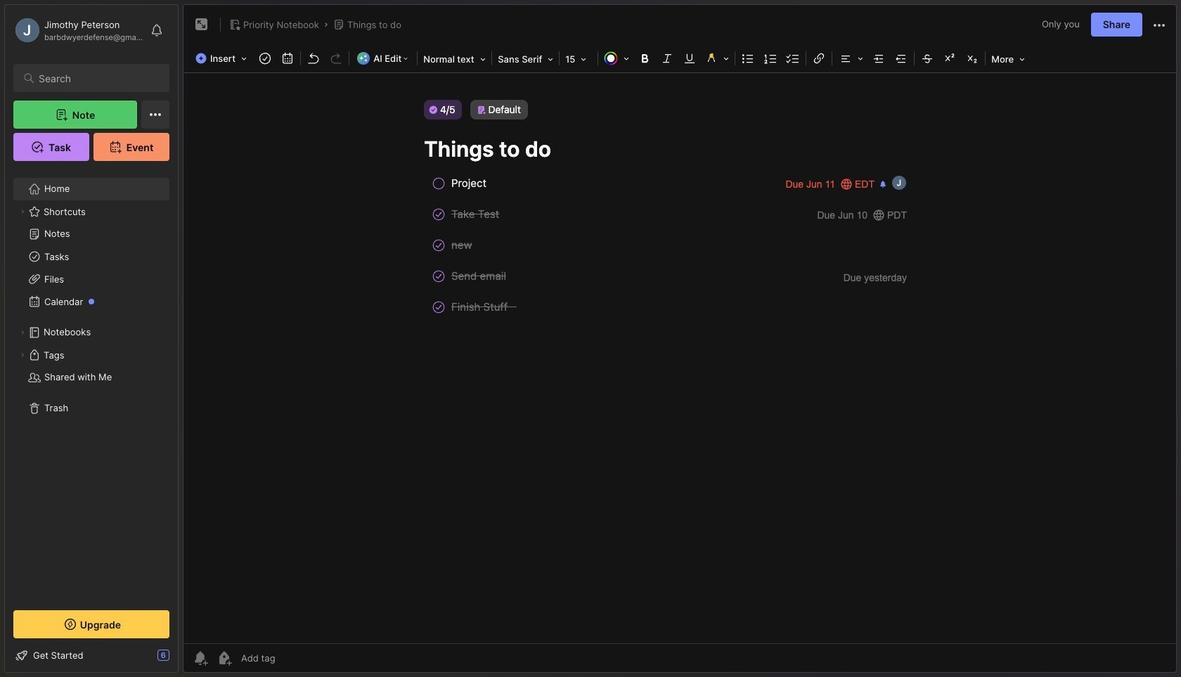 Task type: describe. For each thing, give the bounding box(es) containing it.
Font family field
[[494, 49, 558, 69]]

Alignment field
[[834, 49, 868, 68]]

expand note image
[[193, 16, 210, 33]]

More actions field
[[1151, 16, 1168, 34]]

tree inside main element
[[5, 170, 178, 598]]

click to collapse image
[[178, 651, 188, 668]]

add a reminder image
[[192, 650, 209, 667]]

indent image
[[869, 49, 889, 68]]

Insert field
[[192, 49, 254, 68]]

underline image
[[680, 49, 700, 68]]

expand notebooks image
[[18, 328, 27, 337]]

subscript image
[[963, 49, 983, 68]]

checklist image
[[784, 49, 803, 68]]

italic image
[[658, 49, 677, 68]]

strikethrough image
[[918, 49, 938, 68]]

Heading level field
[[419, 49, 490, 69]]

bold image
[[635, 49, 655, 68]]

More field
[[988, 49, 1030, 69]]

task image
[[255, 49, 275, 68]]

more actions image
[[1151, 17, 1168, 34]]

none search field inside main element
[[39, 70, 157, 87]]

note window element
[[183, 4, 1177, 677]]

Highlight field
[[701, 49, 734, 68]]



Task type: locate. For each thing, give the bounding box(es) containing it.
Add tag field
[[240, 652, 346, 665]]

Search text field
[[39, 72, 157, 85]]

add tag image
[[216, 650, 233, 667]]

None search field
[[39, 70, 157, 87]]

expand tags image
[[18, 351, 27, 359]]

calendar event image
[[278, 49, 298, 68]]

undo image
[[304, 49, 324, 68]]

Font size field
[[561, 49, 597, 69]]

numbered list image
[[761, 49, 781, 68]]

main element
[[0, 0, 183, 677]]

insert link image
[[810, 49, 829, 68]]

tree
[[5, 170, 178, 598]]

bulleted list image
[[739, 49, 758, 68]]

Account field
[[13, 16, 143, 44]]

Help and Learning task checklist field
[[5, 644, 178, 667]]

superscript image
[[941, 49, 960, 68]]

Note Editor text field
[[184, 72, 1177, 644]]

outdent image
[[892, 49, 912, 68]]

Font color field
[[600, 49, 634, 68]]



Task type: vqa. For each thing, say whether or not it's contained in the screenshot.
Things to do
no



